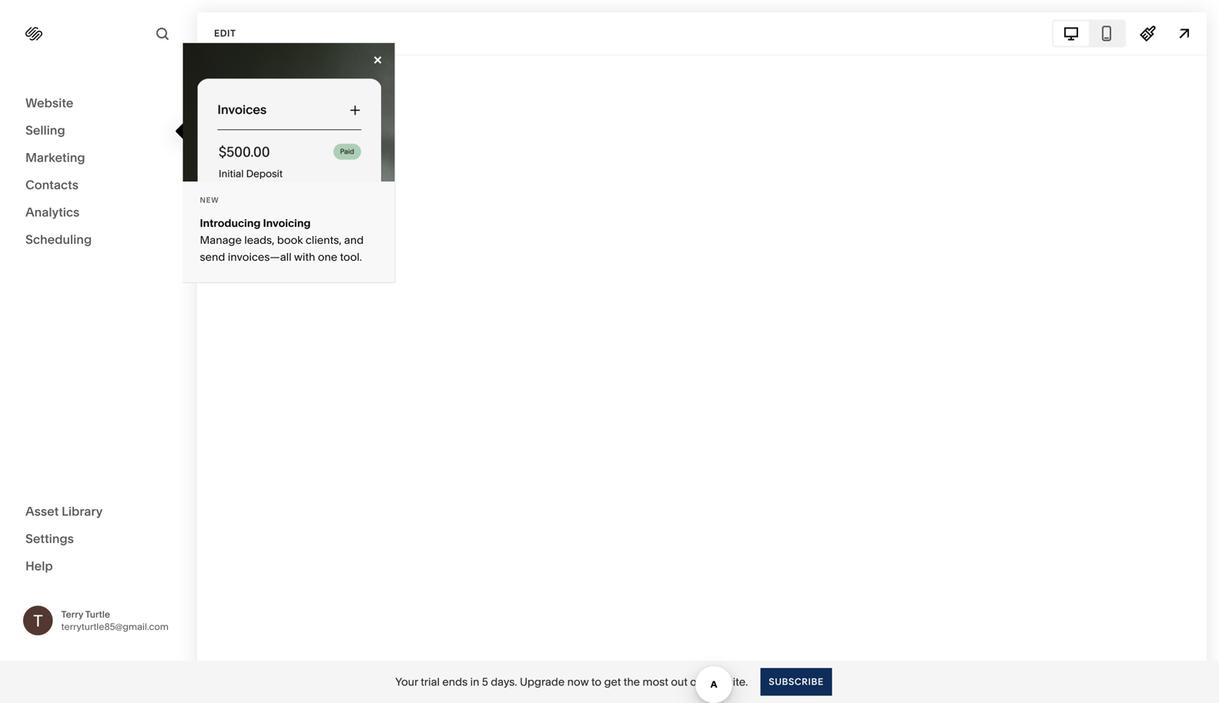 Task type: vqa. For each thing, say whether or not it's contained in the screenshot.
in
yes



Task type: locate. For each thing, give the bounding box(es) containing it.
with
[[294, 251, 315, 264]]

of
[[690, 676, 700, 689]]

website link
[[25, 95, 171, 113]]

analytics
[[25, 205, 80, 220]]

terry
[[61, 609, 83, 621]]

manage
[[200, 234, 242, 247]]

help
[[25, 559, 53, 574]]

your
[[395, 676, 418, 689]]

turtle
[[85, 609, 110, 621]]

site.
[[727, 676, 748, 689]]

and
[[344, 234, 364, 247]]

invoices—all
[[228, 251, 292, 264]]

subscribe
[[769, 677, 824, 688]]

library
[[62, 504, 103, 519]]

in
[[470, 676, 479, 689]]

selling
[[25, 123, 65, 138]]

book
[[277, 234, 303, 247]]

tab list
[[1054, 21, 1124, 46]]

marketing link
[[25, 149, 171, 168]]

upgrade
[[520, 676, 565, 689]]

trial
[[421, 676, 440, 689]]

clients,
[[306, 234, 342, 247]]

get
[[604, 676, 621, 689]]

the
[[624, 676, 640, 689]]

selling link
[[25, 122, 171, 140]]

send
[[200, 251, 225, 264]]

introducing invoicing manage leads, book clients, and send invoices—all with one tool.
[[200, 217, 364, 264]]

analytics link
[[25, 204, 171, 222]]

your trial ends in 5 days. upgrade now to get the most out of your site.
[[395, 676, 748, 689]]



Task type: describe. For each thing, give the bounding box(es) containing it.
edit button
[[204, 19, 246, 48]]

to
[[591, 676, 602, 689]]

asset library link
[[25, 504, 171, 522]]

marketing
[[25, 150, 85, 165]]

out
[[671, 676, 688, 689]]

now
[[567, 676, 589, 689]]

new
[[200, 196, 219, 205]]

terryturtle85@gmail.com
[[61, 622, 169, 633]]

one
[[318, 251, 337, 264]]

tool.
[[340, 251, 362, 264]]

5
[[482, 676, 488, 689]]

leads,
[[244, 234, 275, 247]]

scheduling
[[25, 232, 92, 247]]

help link
[[25, 558, 53, 575]]

contacts link
[[25, 177, 171, 195]]

asset library
[[25, 504, 103, 519]]

settings link
[[25, 531, 171, 549]]

introducing
[[200, 217, 261, 230]]

ends
[[442, 676, 468, 689]]

terry turtle terryturtle85@gmail.com
[[61, 609, 169, 633]]

settings
[[25, 532, 74, 547]]

website
[[25, 96, 73, 111]]

subscribe button
[[760, 669, 832, 697]]

days.
[[491, 676, 517, 689]]

edit
[[214, 28, 236, 39]]

asset
[[25, 504, 59, 519]]

scheduling link
[[25, 231, 171, 250]]

most
[[643, 676, 668, 689]]

invoicing
[[263, 217, 311, 230]]

contacts
[[25, 178, 78, 193]]

your
[[703, 676, 725, 689]]



